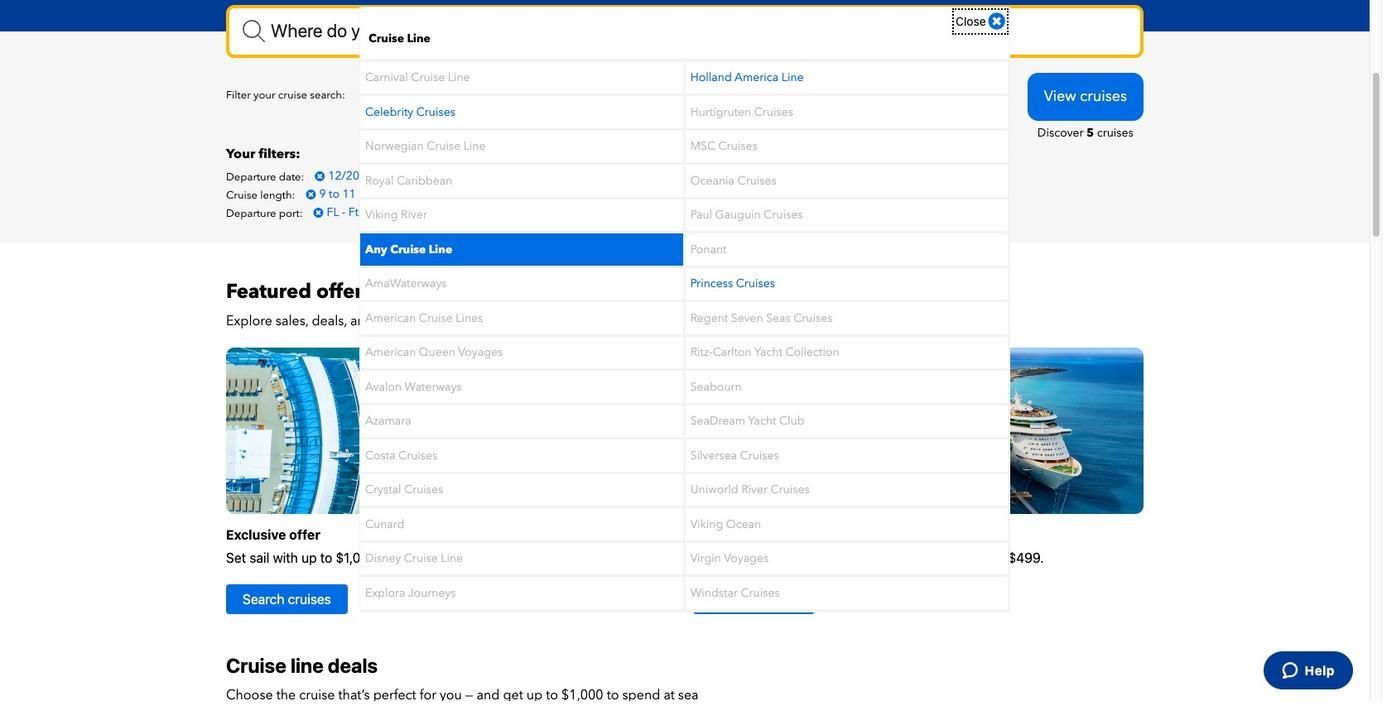Task type: describe. For each thing, give the bounding box(es) containing it.
royal
[[365, 173, 394, 189]]

windstar cruises button
[[686, 577, 1008, 609]]

msc cruises button
[[686, 131, 1008, 163]]

costa
[[365, 448, 396, 464]]

cruise line inside cruise line button
[[790, 89, 849, 105]]

line for any cruise line
[[429, 242, 452, 257]]

0 vertical spatial line
[[407, 30, 431, 46]]

cruises for silversea cruises
[[740, 448, 779, 464]]

set sail with up to $1,000 to spend on board, plus limited-time deals.
[[226, 551, 637, 566]]

get out on the open seas for less with cruises under $499.
[[693, 551, 1044, 566]]

msc cruises
[[690, 139, 758, 154]]

search:
[[310, 88, 345, 103]]

paul gauguin cruises
[[690, 207, 803, 223]]

out
[[718, 551, 738, 566]]

cruises for costa cruises
[[398, 448, 438, 464]]

hurtigruten cruises button
[[686, 96, 1008, 128]]

expand image for cruise length
[[599, 91, 612, 103]]

uniworld river cruises button
[[686, 474, 1008, 506]]

to right up
[[320, 551, 332, 566]]

set
[[226, 551, 246, 566]]

date:
[[279, 170, 304, 184]]

departure for departure port
[[650, 89, 704, 105]]

1 vertical spatial yacht
[[748, 414, 776, 429]]

seadream yacht club button
[[686, 406, 1008, 438]]

expand image for cruise line
[[849, 91, 861, 103]]

2 vertical spatial line
[[291, 655, 324, 678]]

sales,
[[276, 312, 308, 330]]

holland
[[690, 70, 732, 86]]

deals
[[328, 655, 378, 678]]

cruises left under
[[923, 551, 966, 566]]

ritz-carlton yacht collection
[[690, 345, 840, 361]]

viking ocean button
[[686, 509, 1008, 541]]

ritz-carlton yacht collection button
[[686, 337, 1008, 369]]

disney cruise line button
[[360, 543, 683, 575]]

cruises for oceania cruises
[[738, 173, 777, 189]]

azamara button
[[360, 406, 683, 438]]

to left spend
[[380, 551, 392, 566]]

departure for departure date:
[[226, 170, 276, 184]]

0 vertical spatial yacht
[[754, 345, 783, 361]]

cruise length button
[[509, 79, 628, 115]]

carnival cruise line button
[[360, 62, 683, 94]]

ocean
[[726, 517, 761, 532]]

explore
[[226, 312, 272, 330]]

offers
[[316, 278, 372, 305]]

viking for viking river
[[365, 207, 398, 223]]

oceania cruises button
[[686, 165, 1008, 197]]

princess cruises button
[[686, 268, 1008, 300]]

your
[[254, 88, 275, 103]]

uniworld
[[690, 482, 739, 498]]

holland america line button
[[686, 62, 1008, 94]]

departure date
[[391, 89, 475, 105]]

$1,000
[[336, 551, 377, 566]]

budget-friendly cruises
[[693, 528, 845, 543]]

celebrity
[[365, 104, 413, 120]]

close link
[[956, 11, 1006, 31]]

friendly
[[746, 528, 795, 543]]

port
[[707, 89, 729, 105]]

cruise sale image
[[226, 348, 677, 515]]

1 vertical spatial voyages
[[724, 551, 769, 567]]

time
[[571, 551, 598, 566]]

crystal
[[365, 482, 401, 498]]

viking for viking ocean
[[690, 517, 723, 532]]

any cruise line
[[365, 242, 452, 257]]

cruises up seas
[[799, 528, 845, 543]]

crystal cruises
[[365, 482, 443, 498]]

any cruise line button
[[360, 234, 683, 266]]

virgin voyages button
[[686, 543, 1008, 575]]

seven
[[731, 310, 763, 326]]

amawaterways
[[365, 276, 447, 292]]

open
[[783, 551, 813, 566]]

plus
[[497, 551, 522, 566]]

cunard
[[365, 517, 405, 532]]

cruises down up
[[288, 593, 331, 607]]

filter your cruise search:
[[226, 88, 345, 103]]

disney cruise line
[[365, 551, 463, 567]]

search cruises link for on
[[693, 585, 815, 615]]

cruises down 'the'
[[755, 593, 798, 607]]

hurtigruten
[[690, 104, 751, 120]]

celebrity cruises
[[365, 104, 455, 120]]

discover
[[1038, 125, 1084, 141]]

uniworld river cruises
[[690, 482, 810, 498]]

cruises right 5
[[1097, 125, 1134, 141]]

cruises inside button
[[794, 310, 833, 326]]

azamara
[[365, 414, 411, 429]]

avalon waterways button
[[360, 371, 683, 403]]

departure date:
[[226, 170, 304, 184]]

amawaterways button
[[360, 268, 683, 300]]

departure port
[[650, 89, 732, 105]]

disney
[[365, 551, 401, 567]]

9
[[319, 186, 326, 202]]

featured
[[226, 278, 311, 305]]

seadream yacht club
[[690, 414, 805, 429]]

to inside 9 to 11 nights link
[[329, 186, 340, 202]]

seabourn button
[[686, 371, 1008, 403]]

america
[[735, 70, 779, 86]]

12/20/2023 - 12/27/2023
[[328, 168, 463, 184]]

fl
[[327, 204, 339, 220]]

fl - ft. lauderdale link
[[305, 204, 432, 222]]

date
[[448, 89, 472, 105]]

paul gauguin cruises button
[[686, 199, 1008, 231]]

times circle image for fl
[[314, 207, 323, 218]]

cruises for celebrity cruises
[[416, 104, 455, 120]]

viking ocean
[[690, 517, 761, 532]]

avalon waterways
[[365, 379, 462, 395]]

carlton
[[713, 345, 752, 361]]

cruises for hurtigruten cruises
[[754, 104, 793, 120]]

offer
[[289, 528, 321, 543]]

2 with from the left
[[895, 551, 920, 566]]

viking river button
[[360, 199, 683, 231]]

times circle image for 9
[[306, 189, 316, 200]]

cruises right gauguin
[[764, 207, 803, 223]]



Task type: locate. For each thing, give the bounding box(es) containing it.
cruise inside button
[[404, 551, 438, 567]]

cruise inside button
[[525, 89, 559, 105]]

seabourn
[[690, 379, 742, 395]]

cruises for princess cruises
[[736, 276, 775, 292]]

cruises up 'crystal cruises'
[[398, 448, 438, 464]]

any
[[365, 242, 387, 257]]

departure for departure date
[[391, 89, 445, 105]]

cruises up "regent seven seas cruises" on the top of page
[[736, 276, 775, 292]]

waterways
[[405, 379, 462, 395]]

american cruise lines
[[365, 310, 483, 326]]

- for 12/20/2023
[[394, 168, 397, 184]]

promotions
[[422, 312, 493, 330]]

1 horizontal spatial viking
[[690, 517, 723, 532]]

exclusive
[[226, 528, 286, 543]]

cruise
[[278, 88, 307, 103]]

1 vertical spatial line
[[827, 89, 846, 105]]

2 search cruises from the left
[[710, 593, 798, 607]]

1 horizontal spatial expand image
[[849, 91, 861, 103]]

2 expand image from the left
[[599, 91, 612, 103]]

1 horizontal spatial search cruises link
[[693, 585, 815, 615]]

limited-
[[526, 551, 571, 566]]

departure down cruise length:
[[226, 206, 276, 221]]

to
[[329, 186, 340, 202], [320, 551, 332, 566], [380, 551, 392, 566]]

up
[[302, 551, 317, 566]]

1 expand image from the left
[[475, 91, 487, 103]]

departure port:
[[226, 206, 303, 221]]

line for norwegian cruise line
[[464, 139, 486, 154]]

cruises up 5
[[1080, 86, 1127, 107]]

explora journeys button
[[360, 577, 683, 609]]

expand image inside cruise line button
[[849, 91, 861, 103]]

virgin voyages
[[690, 551, 769, 567]]

ponant button
[[686, 234, 1008, 266]]

0 horizontal spatial search cruises link
[[226, 585, 348, 615]]

cruises inside button
[[404, 482, 443, 498]]

windstar cruises
[[690, 585, 780, 601]]

seadream
[[690, 414, 746, 429]]

times circle image up 9
[[315, 170, 325, 182]]

1 search from the left
[[243, 593, 285, 607]]

1 american from the top
[[365, 310, 416, 326]]

times circle image
[[989, 11, 1006, 31]]

departure down holland
[[650, 89, 704, 105]]

regent seven seas cruises
[[690, 310, 833, 326]]

1 horizontal spatial cruise line
[[790, 89, 849, 105]]

river for viking
[[401, 207, 427, 223]]

line up msc cruises button
[[827, 89, 846, 105]]

voyages
[[458, 345, 503, 361], [724, 551, 769, 567]]

american
[[365, 310, 416, 326], [365, 345, 416, 361]]

line for disney cruise line
[[441, 551, 463, 567]]

search cruises for on
[[710, 593, 798, 607]]

cruises down hurtigruten cruises
[[719, 139, 758, 154]]

royal caribbean button
[[360, 165, 683, 197]]

1 expand image from the left
[[732, 91, 744, 103]]

0 vertical spatial river
[[401, 207, 427, 223]]

departure up cruise length:
[[226, 170, 276, 184]]

oceania
[[690, 173, 735, 189]]

1 on from the left
[[436, 551, 452, 566]]

0 vertical spatial cruise line
[[369, 30, 431, 46]]

0 vertical spatial voyages
[[458, 345, 503, 361]]

sail
[[250, 551, 269, 566]]

cruises for crystal cruises
[[404, 482, 443, 498]]

exclusive offer
[[226, 528, 321, 543]]

0 horizontal spatial expand image
[[475, 91, 487, 103]]

1 horizontal spatial river
[[741, 482, 768, 498]]

times circle image inside 9 to 11 nights link
[[306, 189, 316, 200]]

None field
[[226, 5, 1144, 58]]

fl - ft. lauderdale
[[327, 204, 424, 220]]

1 horizontal spatial with
[[895, 551, 920, 566]]

cruise line button
[[766, 79, 885, 115]]

board,
[[455, 551, 494, 566]]

american down amawaterways
[[365, 310, 416, 326]]

club
[[779, 414, 805, 429]]

holland america line
[[690, 70, 804, 86]]

collection
[[786, 345, 840, 361]]

your filters:
[[226, 145, 300, 163]]

your
[[226, 145, 255, 163]]

seas
[[766, 310, 791, 326]]

for
[[848, 551, 864, 566]]

11
[[342, 186, 356, 202]]

expand image inside cruise length button
[[599, 91, 612, 103]]

expand image for departure port
[[732, 91, 744, 103]]

gauguin
[[715, 207, 761, 223]]

1 horizontal spatial on
[[741, 551, 756, 566]]

search cruises down up
[[243, 593, 331, 607]]

cruise line up "carnival"
[[369, 30, 431, 46]]

seas
[[816, 551, 844, 566]]

line up carnival cruise line
[[407, 30, 431, 46]]

0 horizontal spatial search
[[243, 593, 285, 607]]

search cruises link for with
[[226, 585, 348, 615]]

0 horizontal spatial voyages
[[458, 345, 503, 361]]

river up ocean
[[741, 482, 768, 498]]

9 to 11 nights
[[319, 186, 394, 202]]

expand image for departure date
[[475, 91, 487, 103]]

cruise length
[[525, 89, 599, 105]]

cruises up norwegian cruise line
[[416, 104, 455, 120]]

cruises up paul gauguin cruises
[[738, 173, 777, 189]]

1 vertical spatial viking
[[690, 517, 723, 532]]

cheap cruises image
[[693, 348, 1144, 515]]

search down virgin voyages
[[710, 593, 752, 607]]

0 vertical spatial american
[[365, 310, 416, 326]]

norwegian cruise line button
[[360, 131, 683, 163]]

costa cruises button
[[360, 440, 683, 472]]

search down sail
[[243, 593, 285, 607]]

viking
[[365, 207, 398, 223], [690, 517, 723, 532]]

viking up get
[[690, 517, 723, 532]]

line for holland america line
[[782, 70, 804, 86]]

deals.
[[601, 551, 637, 566]]

crystal cruises button
[[360, 474, 683, 506]]

search cruises for with
[[243, 593, 331, 607]]

river for uniworld
[[741, 482, 768, 498]]

windstar
[[690, 585, 738, 601]]

0 horizontal spatial cruise line
[[369, 30, 431, 46]]

1 vertical spatial cruise line
[[790, 89, 849, 105]]

2 horizontal spatial line
[[827, 89, 846, 105]]

filters:
[[259, 145, 300, 163]]

search cruises
[[243, 593, 331, 607], [710, 593, 798, 607]]

1 horizontal spatial -
[[394, 168, 397, 184]]

times circle image left fl
[[314, 207, 323, 218]]

yacht left club
[[748, 414, 776, 429]]

1 horizontal spatial line
[[407, 30, 431, 46]]

0 horizontal spatial expand image
[[732, 91, 744, 103]]

0 horizontal spatial viking
[[365, 207, 398, 223]]

expand image
[[732, 91, 744, 103], [849, 91, 861, 103]]

special
[[377, 312, 419, 330]]

line right america
[[782, 70, 804, 86]]

regent
[[690, 310, 728, 326]]

2 american from the top
[[365, 345, 416, 361]]

line up amawaterways
[[429, 242, 452, 257]]

voyages down "lines"
[[458, 345, 503, 361]]

0 vertical spatial times circle image
[[315, 170, 325, 182]]

0 horizontal spatial with
[[273, 551, 298, 566]]

cruise line up msc cruises button
[[790, 89, 849, 105]]

expand image inside departure port button
[[732, 91, 744, 103]]

filter
[[226, 88, 251, 103]]

expand image up hurtigruten cruises
[[732, 91, 744, 103]]

regent seven seas cruises button
[[686, 302, 1008, 334]]

discover 5 cruises
[[1038, 125, 1134, 141]]

costa cruises
[[365, 448, 438, 464]]

departure for departure port:
[[226, 206, 276, 221]]

american for american queen voyages
[[365, 345, 416, 361]]

0 horizontal spatial on
[[436, 551, 452, 566]]

search for out
[[710, 593, 752, 607]]

times circle image inside fl - ft. lauderdale link
[[314, 207, 323, 218]]

cruises up uniworld river cruises on the bottom of the page
[[740, 448, 779, 464]]

0 horizontal spatial river
[[401, 207, 427, 223]]

cruises down 'the'
[[741, 585, 780, 601]]

avalon
[[365, 379, 402, 395]]

times circle image
[[315, 170, 325, 182], [306, 189, 316, 200], [314, 207, 323, 218]]

5
[[1087, 125, 1094, 141]]

american cruise lines button
[[360, 302, 683, 334]]

port:
[[279, 206, 303, 221]]

0 vertical spatial viking
[[365, 207, 398, 223]]

with right less
[[895, 551, 920, 566]]

american for american cruise lines
[[365, 310, 416, 326]]

12/27/2023
[[400, 168, 463, 184]]

cunard button
[[360, 509, 683, 541]]

close
[[956, 14, 986, 28]]

yacht down "regent seven seas cruises" on the top of page
[[754, 345, 783, 361]]

viking down nights
[[365, 207, 398, 223]]

departure down carnival cruise line
[[391, 89, 445, 105]]

search for sail
[[243, 593, 285, 607]]

0 horizontal spatial search cruises
[[243, 593, 331, 607]]

1 vertical spatial american
[[365, 345, 416, 361]]

viking inside viking river button
[[365, 207, 398, 223]]

with
[[273, 551, 298, 566], [895, 551, 920, 566]]

2 search from the left
[[710, 593, 752, 607]]

1 horizontal spatial expand image
[[599, 91, 612, 103]]

view cruises
[[1044, 86, 1127, 107]]

2 on from the left
[[741, 551, 756, 566]]

cruise line
[[369, 30, 431, 46], [790, 89, 849, 105]]

expand image right 'length' at the left
[[599, 91, 612, 103]]

1 search cruises from the left
[[243, 593, 331, 607]]

length:
[[260, 188, 295, 203]]

2 vertical spatial times circle image
[[314, 207, 323, 218]]

cruises for windstar cruises
[[741, 585, 780, 601]]

lines
[[456, 310, 483, 326]]

expand image inside the departure date button
[[475, 91, 487, 103]]

river inside viking river button
[[401, 207, 427, 223]]

1 horizontal spatial search cruises
[[710, 593, 798, 607]]

0 horizontal spatial line
[[291, 655, 324, 678]]

cruises up friendly
[[771, 482, 810, 498]]

cruises right crystal
[[404, 482, 443, 498]]

1 vertical spatial -
[[342, 204, 346, 220]]

expand image
[[475, 91, 487, 103], [599, 91, 612, 103]]

1 vertical spatial river
[[741, 482, 768, 498]]

times circle image for 12/20/2023
[[315, 170, 325, 182]]

cruises for msc cruises
[[719, 139, 758, 154]]

cruises
[[416, 104, 455, 120], [754, 104, 793, 120], [719, 139, 758, 154], [738, 173, 777, 189], [764, 207, 803, 223], [736, 276, 775, 292], [794, 310, 833, 326], [398, 448, 438, 464], [740, 448, 779, 464], [404, 482, 443, 498], [771, 482, 810, 498], [741, 585, 780, 601]]

explora journeys
[[365, 585, 456, 601]]

1 with from the left
[[273, 551, 298, 566]]

0 vertical spatial -
[[394, 168, 397, 184]]

1 horizontal spatial search
[[710, 593, 752, 607]]

line left the deals
[[291, 655, 324, 678]]

search cruises link down 'the'
[[693, 585, 815, 615]]

viking inside viking ocean button
[[690, 517, 723, 532]]

river inside uniworld river cruises button
[[741, 482, 768, 498]]

line
[[448, 70, 470, 86], [782, 70, 804, 86], [464, 139, 486, 154], [429, 242, 452, 257], [441, 551, 463, 567]]

voyages down budget-friendly cruises
[[724, 551, 769, 567]]

search
[[243, 593, 285, 607], [710, 593, 752, 607]]

line right spend
[[441, 551, 463, 567]]

line inside button
[[827, 89, 846, 105]]

2 search cruises link from the left
[[693, 585, 815, 615]]

to right 9
[[329, 186, 340, 202]]

cruises down america
[[754, 104, 793, 120]]

line up date
[[448, 70, 470, 86]]

expand image up msc cruises button
[[849, 91, 861, 103]]

american down special
[[365, 345, 416, 361]]

norwegian
[[365, 139, 424, 154]]

norwegian cruise line
[[365, 139, 486, 154]]

12/20/2023
[[328, 168, 391, 184]]

1 horizontal spatial voyages
[[724, 551, 769, 567]]

search cruises link down up
[[226, 585, 348, 615]]

princess cruises
[[690, 276, 775, 292]]

with left up
[[273, 551, 298, 566]]

0 horizontal spatial -
[[342, 204, 346, 220]]

get
[[693, 551, 715, 566]]

explora
[[365, 585, 405, 601]]

river down royal caribbean
[[401, 207, 427, 223]]

cruises up collection
[[794, 310, 833, 326]]

on right spend
[[436, 551, 452, 566]]

cruises inside "button"
[[736, 276, 775, 292]]

- for fl
[[342, 204, 346, 220]]

2 expand image from the left
[[849, 91, 861, 103]]

times circle image inside 12/20/2023 - 12/27/2023 link
[[315, 170, 325, 182]]

12/20/2023 - 12/27/2023 link
[[307, 167, 471, 185]]

on left 'the'
[[741, 551, 756, 566]]

times circle image left 9
[[306, 189, 316, 200]]

1 search cruises link from the left
[[226, 585, 348, 615]]

line down date
[[464, 139, 486, 154]]

expand image right date
[[475, 91, 487, 103]]

line inside button
[[441, 551, 463, 567]]

-
[[394, 168, 397, 184], [342, 204, 346, 220]]

1 vertical spatial times circle image
[[306, 189, 316, 200]]

virgin
[[690, 551, 721, 567]]

on
[[436, 551, 452, 566], [741, 551, 756, 566]]

search cruises down 'the'
[[710, 593, 798, 607]]

line for carnival cruise line
[[448, 70, 470, 86]]



Task type: vqa. For each thing, say whether or not it's contained in the screenshot.
MSC Cruises's Cruises
yes



